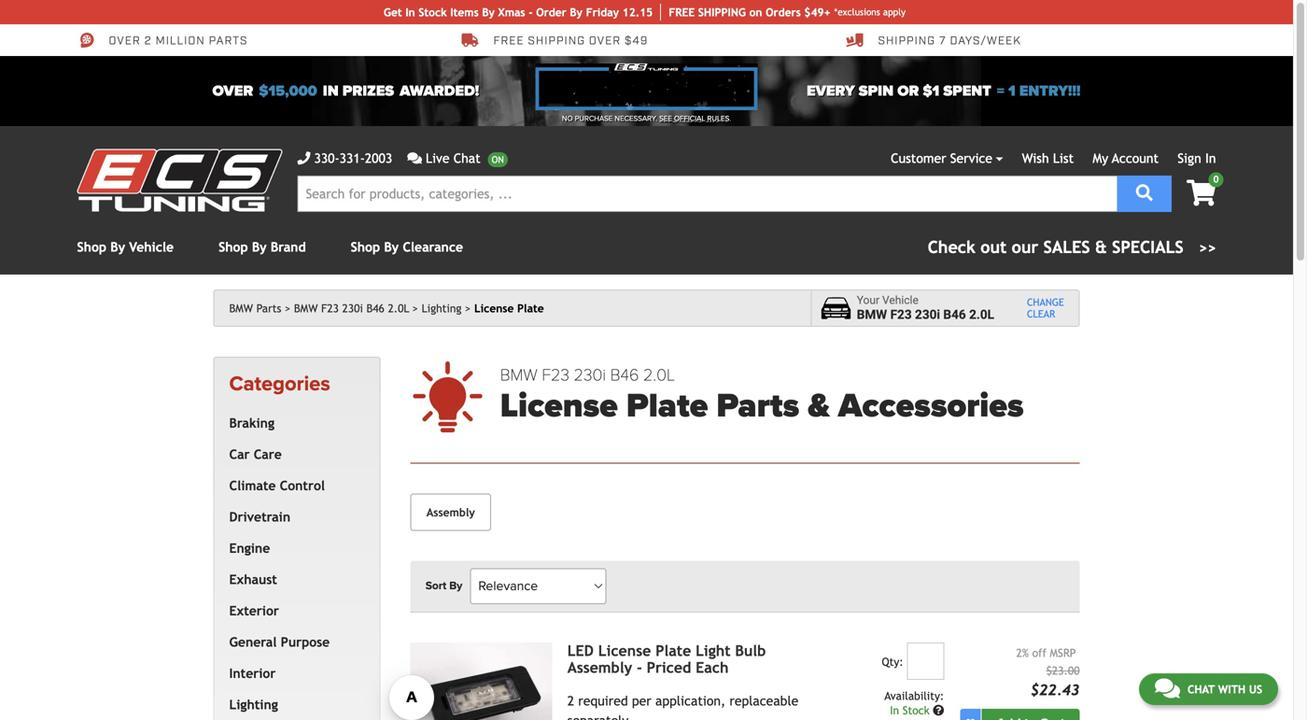 Task type: locate. For each thing, give the bounding box(es) containing it.
1 horizontal spatial shop
[[219, 240, 248, 255]]

1 horizontal spatial lighting link
[[422, 302, 471, 315]]

vehicle
[[129, 240, 174, 255], [883, 294, 919, 307]]

lighting link
[[422, 302, 471, 315], [226, 689, 361, 720]]

& inside bmw f23 230i b46 2.0l license plate parts & accessories
[[808, 386, 830, 426]]

2.0l
[[388, 302, 409, 315], [970, 307, 995, 322], [644, 365, 675, 385]]

3 shop from the left
[[351, 240, 380, 255]]

bmw for bmw parts
[[229, 302, 253, 315]]

0 horizontal spatial in
[[406, 6, 415, 19]]

assembly inside led license plate light bulb assembly - priced each
[[568, 659, 632, 676]]

f23 for bmw f23 230i b46 2.0l
[[321, 302, 339, 315]]

engine
[[229, 541, 270, 556]]

b46 inside your vehicle bmw f23 230i b46 2.0l
[[944, 307, 966, 322]]

by right order on the top of page
[[570, 6, 583, 19]]

2%
[[1017, 646, 1029, 659]]

b46
[[367, 302, 385, 315], [944, 307, 966, 322], [611, 365, 639, 385]]

rules
[[708, 114, 730, 123]]

exhaust link
[[226, 564, 361, 595]]

0 horizontal spatial b46
[[367, 302, 385, 315]]

0 vertical spatial -
[[529, 6, 533, 19]]

1 horizontal spatial &
[[1096, 237, 1107, 257]]

0 horizontal spatial 2.0l
[[388, 302, 409, 315]]

1 vertical spatial assembly
[[568, 659, 632, 676]]

by left brand
[[252, 240, 267, 255]]

$22.43
[[1031, 681, 1080, 698]]

bmw down 'your'
[[857, 307, 887, 322]]

1 vertical spatial license
[[500, 386, 618, 426]]

0 horizontal spatial lighting
[[229, 697, 278, 712]]

2.0l inside bmw f23 230i b46 2.0l license plate parts & accessories
[[644, 365, 675, 385]]

sign in link
[[1178, 151, 1217, 166]]

order
[[536, 6, 567, 19]]

0 horizontal spatial chat
[[454, 151, 481, 166]]

license inside bmw f23 230i b46 2.0l license plate parts & accessories
[[500, 386, 618, 426]]

free shipping over $49
[[494, 33, 648, 48]]

over 2 million parts link
[[77, 32, 248, 49]]

in right sign
[[1206, 151, 1217, 166]]

vehicle down ecs tuning image
[[129, 240, 174, 255]]

assembly up sort by
[[427, 506, 475, 519]]

vehicle inside your vehicle bmw f23 230i b46 2.0l
[[883, 294, 919, 307]]

0 vertical spatial 2
[[144, 33, 152, 48]]

no purchase necessary. see official rules .
[[562, 114, 731, 123]]

1 horizontal spatial assembly
[[568, 659, 632, 676]]

by for shop by clearance
[[384, 240, 399, 255]]

1 horizontal spatial stock
[[903, 704, 930, 717]]

over $15,000 in prizes
[[212, 82, 394, 100]]

lighting down interior
[[229, 697, 278, 712]]

1 horizontal spatial b46
[[611, 365, 639, 385]]

1 vertical spatial lighting
[[229, 697, 278, 712]]

0 horizontal spatial shop
[[77, 240, 107, 255]]

license
[[474, 302, 514, 315], [500, 386, 618, 426], [598, 642, 651, 659]]

2 horizontal spatial 230i
[[915, 307, 941, 322]]

0 horizontal spatial -
[[529, 6, 533, 19]]

1
[[1009, 82, 1016, 100]]

comments image
[[407, 152, 422, 165]]

2 vertical spatial in
[[890, 704, 900, 717]]

sort
[[426, 579, 447, 593]]

lighting link down clearance
[[422, 302, 471, 315]]

1 horizontal spatial in
[[890, 704, 900, 717]]

bmw right bmw parts link
[[294, 302, 318, 315]]

0 vertical spatial over
[[109, 33, 141, 48]]

2 required per application, replaceable separately
[[568, 693, 799, 720]]

1 vertical spatial vehicle
[[883, 294, 919, 307]]

plate inside bmw f23 230i b46 2.0l license plate parts & accessories
[[627, 386, 708, 426]]

sort by
[[426, 579, 463, 593]]

0 horizontal spatial over
[[109, 33, 141, 48]]

bmw inside bmw f23 230i b46 2.0l license plate parts & accessories
[[500, 365, 538, 385]]

free
[[669, 6, 695, 19]]

parts inside bmw f23 230i b46 2.0l license plate parts & accessories
[[717, 386, 800, 426]]

f23 inside bmw f23 230i b46 2.0l license plate parts & accessories
[[542, 365, 570, 385]]

assembly up required
[[568, 659, 632, 676]]

categories
[[229, 372, 330, 396]]

see
[[659, 114, 672, 123]]

purpose
[[281, 634, 330, 649]]

331-
[[340, 151, 365, 166]]

plate
[[517, 302, 544, 315], [627, 386, 708, 426], [656, 642, 691, 659]]

shop by brand
[[219, 240, 306, 255]]

by for shop by vehicle
[[110, 240, 125, 255]]

million
[[156, 33, 205, 48]]

by down ecs tuning image
[[110, 240, 125, 255]]

chat right live
[[454, 151, 481, 166]]

2003
[[365, 151, 392, 166]]

by left clearance
[[384, 240, 399, 255]]

bulb
[[735, 642, 766, 659]]

by right sort
[[449, 579, 463, 593]]

330-331-2003
[[314, 151, 392, 166]]

braking
[[229, 415, 275, 430]]

0 horizontal spatial lighting link
[[226, 689, 361, 720]]

vehicle right 'your'
[[883, 294, 919, 307]]

stock down availability:
[[903, 704, 930, 717]]

category navigation element
[[213, 357, 381, 720]]

over left the million
[[109, 33, 141, 48]]

2 horizontal spatial shop
[[351, 240, 380, 255]]

0 horizontal spatial &
[[808, 386, 830, 426]]

0 horizontal spatial stock
[[419, 6, 447, 19]]

stock left items
[[419, 6, 447, 19]]

230i for bmw f23 230i b46 2.0l
[[342, 302, 363, 315]]

orders
[[766, 6, 801, 19]]

change
[[1027, 297, 1065, 308]]

car care
[[229, 447, 282, 462]]

2.0l for bmw f23 230i b46 2.0l
[[388, 302, 409, 315]]

on
[[750, 6, 763, 19]]

1 horizontal spatial 230i
[[574, 365, 606, 385]]

0 horizontal spatial assembly
[[427, 506, 475, 519]]

=
[[997, 82, 1005, 100]]

drivetrain link
[[226, 501, 361, 533]]

1 horizontal spatial lighting
[[422, 302, 462, 315]]

separately
[[568, 713, 629, 720]]

bmw parts
[[229, 302, 281, 315]]

0 vertical spatial lighting
[[422, 302, 462, 315]]

1 horizontal spatial over
[[212, 82, 253, 100]]

bmw f23 230i b46 2.0l link
[[294, 302, 418, 315]]

- left 'priced'
[[637, 659, 642, 676]]

2 horizontal spatial in
[[1206, 151, 1217, 166]]

over down the parts
[[212, 82, 253, 100]]

over for over 2 million parts
[[109, 33, 141, 48]]

in right get at the left of page
[[406, 6, 415, 19]]

- for order
[[529, 6, 533, 19]]

shop for shop by clearance
[[351, 240, 380, 255]]

2 shop from the left
[[219, 240, 248, 255]]

by for shop by brand
[[252, 240, 267, 255]]

1 horizontal spatial -
[[637, 659, 642, 676]]

bmw down the license plate
[[500, 365, 538, 385]]

f23 for bmw f23 230i b46 2.0l license plate parts & accessories
[[542, 365, 570, 385]]

2 left the million
[[144, 33, 152, 48]]

2 up separately
[[568, 693, 574, 708]]

care
[[254, 447, 282, 462]]

2 horizontal spatial b46
[[944, 307, 966, 322]]

required
[[578, 693, 628, 708]]

bmw for bmw f23 230i b46 2.0l
[[294, 302, 318, 315]]

2 inside the 2 required per application, replaceable separately
[[568, 693, 574, 708]]

*exclusions
[[835, 7, 881, 17]]

bmw down shop by brand link
[[229, 302, 253, 315]]

0 horizontal spatial parts
[[257, 302, 281, 315]]

accessories
[[839, 386, 1024, 426]]

brand
[[271, 240, 306, 255]]

plate inside led license plate light bulb assembly - priced each
[[656, 642, 691, 659]]

b46 for bmw f23 230i b46 2.0l
[[367, 302, 385, 315]]

over
[[589, 33, 621, 48]]

&
[[1096, 237, 1107, 257], [808, 386, 830, 426]]

chat left with
[[1188, 683, 1215, 696]]

- right xmas
[[529, 6, 533, 19]]

1 shop from the left
[[77, 240, 107, 255]]

1 horizontal spatial parts
[[717, 386, 800, 426]]

- inside led license plate light bulb assembly - priced each
[[637, 659, 642, 676]]

1 horizontal spatial f23
[[542, 365, 570, 385]]

1 vertical spatial chat
[[1188, 683, 1215, 696]]

chat with us link
[[1139, 673, 1279, 705]]

1 vertical spatial -
[[637, 659, 642, 676]]

0 vertical spatial in
[[406, 6, 415, 19]]

0 link
[[1172, 172, 1224, 208]]

0 vertical spatial stock
[[419, 6, 447, 19]]

es#175059 - 63267193293 - led license plate light bulb assembly - priced each - 2 required per application, replaceable separately - genuine bmw - bmw image
[[411, 642, 553, 720]]

1 horizontal spatial 2
[[568, 693, 574, 708]]

0 horizontal spatial f23
[[321, 302, 339, 315]]

1 vertical spatial lighting link
[[226, 689, 361, 720]]

over
[[109, 33, 141, 48], [212, 82, 253, 100]]

shipping
[[528, 33, 586, 48]]

7
[[940, 33, 947, 48]]

0 vertical spatial parts
[[257, 302, 281, 315]]

assembly inside 'assembly' 'link'
[[427, 506, 475, 519]]

1 vertical spatial parts
[[717, 386, 800, 426]]

no
[[562, 114, 573, 123]]

0 vertical spatial chat
[[454, 151, 481, 166]]

general purpose
[[229, 634, 330, 649]]

in
[[323, 82, 339, 100]]

availability:
[[885, 689, 945, 702]]

assembly
[[427, 506, 475, 519], [568, 659, 632, 676]]

1 vertical spatial 2
[[568, 693, 574, 708]]

bmw f23 230i b46 2.0l
[[294, 302, 409, 315]]

by left xmas
[[482, 6, 495, 19]]

my account
[[1093, 151, 1159, 166]]

1 vertical spatial &
[[808, 386, 830, 426]]

0 vertical spatial assembly
[[427, 506, 475, 519]]

1 horizontal spatial vehicle
[[883, 294, 919, 307]]

b46 inside bmw f23 230i b46 2.0l license plate parts & accessories
[[611, 365, 639, 385]]

in down availability:
[[890, 704, 900, 717]]

2 horizontal spatial 2.0l
[[970, 307, 995, 322]]

lighting down clearance
[[422, 302, 462, 315]]

clear link
[[1027, 308, 1065, 320]]

1 vertical spatial in
[[1206, 151, 1217, 166]]

0 horizontal spatial 2
[[144, 33, 152, 48]]

lighting link down interior
[[226, 689, 361, 720]]

led license plate light bulb assembly - priced each
[[568, 642, 766, 676]]

2 vertical spatial plate
[[656, 642, 691, 659]]

2 vertical spatial license
[[598, 642, 651, 659]]

0 vertical spatial lighting link
[[422, 302, 471, 315]]

2 horizontal spatial f23
[[891, 307, 912, 322]]

chat
[[454, 151, 481, 166], [1188, 683, 1215, 696]]

shipping 7 days/week link
[[847, 32, 1022, 49]]

spent
[[944, 82, 992, 100]]

bmw
[[229, 302, 253, 315], [294, 302, 318, 315], [857, 307, 887, 322], [500, 365, 538, 385]]

None number field
[[907, 642, 945, 680]]

0 horizontal spatial 230i
[[342, 302, 363, 315]]

1 horizontal spatial 2.0l
[[644, 365, 675, 385]]

0 vertical spatial &
[[1096, 237, 1107, 257]]

replaceable
[[730, 693, 799, 708]]

1 vertical spatial plate
[[627, 386, 708, 426]]

0 vertical spatial vehicle
[[129, 240, 174, 255]]

230i inside bmw f23 230i b46 2.0l license plate parts & accessories
[[574, 365, 606, 385]]

1 vertical spatial over
[[212, 82, 253, 100]]



Task type: vqa. For each thing, say whether or not it's contained in the screenshot.
BMW corresponding to BMW Parts
yes



Task type: describe. For each thing, give the bounding box(es) containing it.
bmw for bmw f23 230i b46 2.0l license plate parts & accessories
[[500, 365, 538, 385]]

general
[[229, 634, 277, 649]]

interior link
[[226, 658, 361, 689]]

230i for bmw f23 230i b46 2.0l license plate parts & accessories
[[574, 365, 606, 385]]

free
[[494, 33, 524, 48]]

my
[[1093, 151, 1109, 166]]

phone image
[[297, 152, 311, 165]]

shop for shop by brand
[[219, 240, 248, 255]]

question circle image
[[933, 704, 945, 716]]

shipping
[[878, 33, 936, 48]]

12.15
[[623, 6, 653, 19]]

us
[[1249, 683, 1263, 696]]

live chat
[[426, 151, 481, 166]]

sales
[[1044, 237, 1091, 257]]

climate
[[229, 478, 276, 493]]

sales & specials
[[1044, 237, 1184, 257]]

$1
[[923, 82, 940, 100]]

shop by vehicle
[[77, 240, 174, 255]]

exhaust
[[229, 572, 277, 587]]

specials
[[1113, 237, 1184, 257]]

live chat link
[[407, 149, 508, 168]]

assembly link
[[411, 494, 491, 531]]

in stock
[[890, 704, 933, 717]]

shop for shop by vehicle
[[77, 240, 107, 255]]

your
[[857, 294, 880, 307]]

off
[[1033, 646, 1047, 659]]

necessary.
[[615, 114, 658, 123]]

lighting inside category navigation element
[[229, 697, 278, 712]]

1 vertical spatial stock
[[903, 704, 930, 717]]

*exclusions apply link
[[835, 5, 906, 19]]

each
[[696, 659, 729, 676]]

f23 inside your vehicle bmw f23 230i b46 2.0l
[[891, 307, 912, 322]]

ping
[[722, 6, 746, 19]]

shop by clearance link
[[351, 240, 463, 255]]

qty:
[[882, 655, 904, 668]]

wish list link
[[1022, 151, 1074, 166]]

in for get
[[406, 6, 415, 19]]

control
[[280, 478, 325, 493]]

b46 for bmw f23 230i b46 2.0l license plate parts & accessories
[[611, 365, 639, 385]]

0 vertical spatial license
[[474, 302, 514, 315]]

2.0l inside your vehicle bmw f23 230i b46 2.0l
[[970, 307, 995, 322]]

clearance
[[403, 240, 463, 255]]

clear
[[1027, 308, 1056, 320]]

Search text field
[[297, 176, 1118, 212]]

shop by brand link
[[219, 240, 306, 255]]

330-
[[314, 151, 340, 166]]

exterior
[[229, 603, 279, 618]]

get in stock items by xmas - order by friday 12.15
[[384, 6, 653, 19]]

bmw inside your vehicle bmw f23 230i b46 2.0l
[[857, 307, 887, 322]]

engine link
[[226, 533, 361, 564]]

by for sort by
[[449, 579, 463, 593]]

braking link
[[226, 408, 361, 439]]

comments image
[[1155, 677, 1180, 700]]

$23.00
[[1047, 664, 1080, 677]]

live
[[426, 151, 450, 166]]

0 vertical spatial plate
[[517, 302, 544, 315]]

0 horizontal spatial vehicle
[[129, 240, 174, 255]]

in for sign
[[1206, 151, 1217, 166]]

ecs tuning 'spin to win' contest logo image
[[536, 64, 758, 110]]

license inside led license plate light bulb assembly - priced each
[[598, 642, 651, 659]]

climate control
[[229, 478, 325, 493]]

2.0l for bmw f23 230i b46 2.0l license plate parts & accessories
[[644, 365, 675, 385]]

shop by clearance
[[351, 240, 463, 255]]

customer
[[891, 151, 947, 166]]

parts
[[209, 33, 248, 48]]

days/week
[[950, 33, 1022, 48]]

general purpose link
[[226, 627, 361, 658]]

application,
[[656, 693, 726, 708]]

free ship ping on orders $49+ *exclusions apply
[[669, 6, 906, 19]]

exterior link
[[226, 595, 361, 627]]

wish list
[[1022, 151, 1074, 166]]

shopping cart image
[[1187, 180, 1217, 206]]

change clear
[[1027, 297, 1065, 320]]

customer service
[[891, 151, 993, 166]]

msrp
[[1050, 646, 1076, 659]]

ecs tuning image
[[77, 149, 283, 212]]

led license plate light bulb assembly - priced each link
[[568, 642, 766, 676]]

wish
[[1022, 151, 1049, 166]]

or
[[898, 82, 919, 100]]

search image
[[1136, 184, 1153, 201]]

xmas
[[498, 6, 525, 19]]

chat with us
[[1188, 683, 1263, 696]]

shipping 7 days/week
[[878, 33, 1022, 48]]

light
[[696, 642, 731, 659]]

items
[[450, 6, 479, 19]]

every
[[807, 82, 855, 100]]

over 2 million parts
[[109, 33, 248, 48]]

$15,000
[[259, 82, 317, 100]]

account
[[1112, 151, 1159, 166]]

purchase
[[575, 114, 613, 123]]

apply
[[883, 7, 906, 17]]

free shipping over $49 link
[[462, 32, 648, 49]]

1 horizontal spatial chat
[[1188, 683, 1215, 696]]

prizes
[[343, 82, 394, 100]]

ship
[[698, 6, 722, 19]]

change link
[[1027, 297, 1065, 308]]

sales & specials link
[[928, 234, 1217, 260]]

customer service button
[[891, 149, 1004, 168]]

- for priced
[[637, 659, 642, 676]]

230i inside your vehicle bmw f23 230i b46 2.0l
[[915, 307, 941, 322]]

sign in
[[1178, 151, 1217, 166]]

330-331-2003 link
[[297, 149, 392, 168]]

.
[[730, 114, 731, 123]]

see official rules link
[[659, 113, 730, 124]]

over for over $15,000 in prizes
[[212, 82, 253, 100]]



